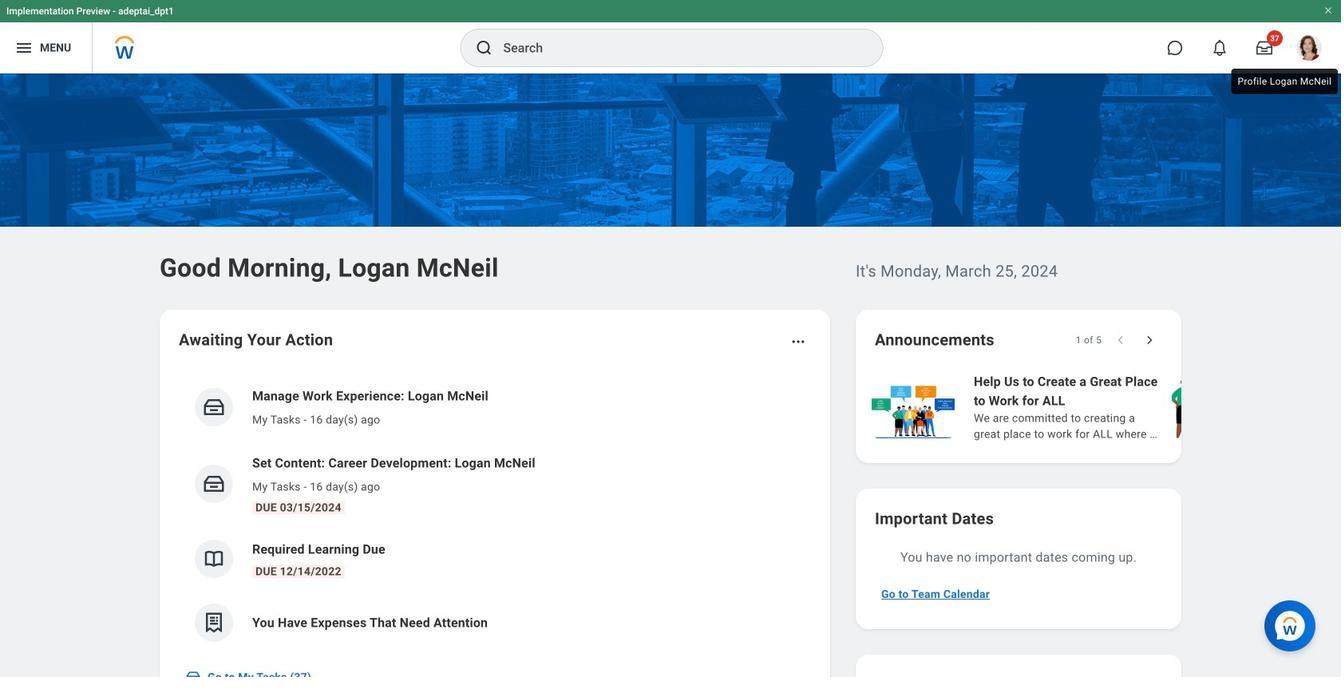 Task type: describe. For each thing, give the bounding box(es) containing it.
1 horizontal spatial list
[[869, 371, 1342, 444]]

0 vertical spatial inbox image
[[202, 395, 226, 419]]

inbox image
[[202, 472, 226, 496]]

search image
[[475, 38, 494, 58]]

chevron left small image
[[1113, 332, 1129, 348]]

notifications large image
[[1212, 40, 1228, 56]]

chevron right small image
[[1142, 332, 1158, 348]]



Task type: vqa. For each thing, say whether or not it's contained in the screenshot.
'status'
yes



Task type: locate. For each thing, give the bounding box(es) containing it.
0 horizontal spatial inbox image
[[185, 669, 201, 677]]

1 horizontal spatial inbox image
[[202, 395, 226, 419]]

inbox image
[[202, 395, 226, 419], [185, 669, 201, 677]]

related actions image
[[791, 334, 807, 350]]

justify image
[[14, 38, 34, 58]]

0 horizontal spatial list
[[179, 374, 811, 655]]

book open image
[[202, 547, 226, 571]]

list
[[869, 371, 1342, 444], [179, 374, 811, 655]]

profile logan mcneil image
[[1297, 35, 1323, 64]]

inbox large image
[[1257, 40, 1273, 56]]

status
[[1076, 334, 1102, 347]]

banner
[[0, 0, 1342, 73]]

main content
[[0, 73, 1342, 677]]

close environment banner image
[[1324, 6, 1334, 15]]

Search Workday  search field
[[504, 30, 850, 65]]

1 vertical spatial inbox image
[[185, 669, 201, 677]]

tooltip
[[1229, 65, 1342, 97]]

dashboard expenses image
[[202, 611, 226, 635]]



